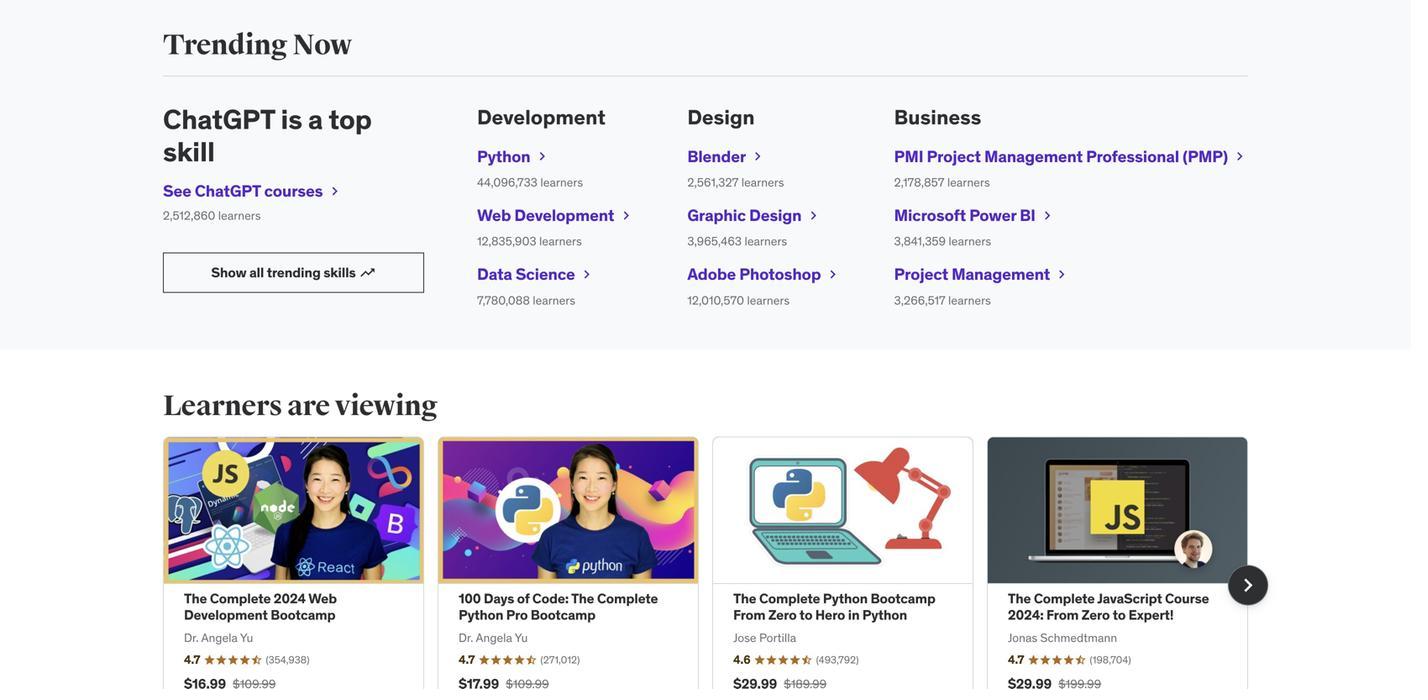 Task type: describe. For each thing, give the bounding box(es) containing it.
3,266,517 learners
[[894, 293, 991, 308]]

0 vertical spatial development
[[477, 105, 606, 130]]

complete for from
[[759, 590, 820, 607]]

project management
[[894, 264, 1050, 284]]

2,512,860 learners
[[163, 208, 261, 223]]

0 vertical spatial management
[[985, 146, 1083, 166]]

graphic design link
[[688, 204, 822, 227]]

zero inside the complete javascript course 2024: from zero to expert!
[[1082, 606, 1110, 623]]

3,965,463
[[688, 234, 742, 249]]

show all trending skills link
[[163, 252, 424, 293]]

web development link
[[477, 204, 635, 227]]

2,561,327
[[688, 175, 739, 190]]

web inside the complete 2024 web development bootcamp
[[308, 590, 337, 607]]

adobe photoshop
[[688, 264, 821, 284]]

next image
[[1235, 572, 1262, 599]]

bi
[[1020, 205, 1036, 225]]

learners down see chatgpt courses
[[218, 208, 261, 223]]

trending
[[267, 264, 321, 281]]

2024:
[[1008, 606, 1044, 623]]

small image for microsoft power bi
[[1039, 207, 1056, 224]]

12,010,570
[[688, 293, 744, 308]]

data science
[[477, 264, 575, 284]]

see
[[163, 181, 191, 201]]

learners for web development
[[539, 234, 582, 249]]

web development
[[477, 205, 615, 225]]

data
[[477, 264, 512, 284]]

the for development
[[184, 590, 207, 607]]

the complete 2024 web development bootcamp link
[[184, 590, 337, 623]]

a
[[308, 103, 323, 136]]

graphic
[[688, 205, 746, 225]]

learners for python
[[541, 175, 583, 190]]

hero
[[816, 606, 846, 623]]

1 horizontal spatial web
[[477, 205, 511, 225]]

the complete javascript course 2024: from zero to expert! link
[[1008, 590, 1210, 623]]

professional
[[1087, 146, 1180, 166]]

science
[[516, 264, 575, 284]]

1 vertical spatial management
[[952, 264, 1050, 284]]

learners for data science
[[533, 293, 576, 308]]

learners for blender
[[742, 175, 784, 190]]

graphic design
[[688, 205, 802, 225]]

bootcamp inside the complete 2024 web development bootcamp
[[271, 606, 336, 623]]

to inside the complete python bootcamp from zero to hero in python
[[800, 606, 813, 623]]

the inside 100 days of code: the complete python pro bootcamp
[[571, 590, 594, 607]]

javascript
[[1098, 590, 1163, 607]]

chatgpt is a top skill
[[163, 103, 372, 169]]

blender
[[688, 146, 746, 166]]

code:
[[533, 590, 569, 607]]

show all trending skills
[[211, 264, 356, 281]]

44,096,733 learners
[[477, 175, 583, 190]]

carousel element
[[163, 436, 1269, 689]]

3,841,359
[[894, 234, 946, 249]]

now
[[292, 28, 352, 63]]

2,178,857 learners
[[894, 175, 990, 190]]

microsoft
[[894, 205, 966, 225]]

show
[[211, 264, 247, 281]]

12,010,570 learners
[[688, 293, 790, 308]]

learners for project management
[[949, 293, 991, 308]]

44,096,733
[[477, 175, 538, 190]]

project inside project management link
[[894, 264, 949, 284]]

is
[[281, 103, 302, 136]]

100 days of code: the complete python pro bootcamp
[[459, 590, 658, 623]]

adobe
[[688, 264, 736, 284]]

the complete python bootcamp from zero to hero in python
[[734, 590, 936, 623]]

bootcamp inside the complete python bootcamp from zero to hero in python
[[871, 590, 936, 607]]

100
[[459, 590, 481, 607]]

chatgpt inside chatgpt is a top skill
[[163, 103, 275, 136]]



Task type: locate. For each thing, give the bounding box(es) containing it.
management up the bi
[[985, 146, 1083, 166]]

design
[[688, 105, 755, 130], [750, 205, 802, 225]]

development up 12,835,903 learners
[[515, 205, 615, 225]]

7,780,088
[[477, 293, 530, 308]]

web
[[477, 205, 511, 225], [308, 590, 337, 607]]

(pmp)
[[1183, 146, 1228, 166]]

web up 12,835,903
[[477, 205, 511, 225]]

learners down microsoft power bi 'link'
[[949, 234, 992, 249]]

0 horizontal spatial web
[[308, 590, 337, 607]]

expert!
[[1129, 606, 1174, 623]]

1 to from the left
[[800, 606, 813, 623]]

2,561,327 learners
[[688, 175, 784, 190]]

learners for adobe photoshop
[[747, 293, 790, 308]]

days
[[484, 590, 514, 607]]

management down power
[[952, 264, 1050, 284]]

1 horizontal spatial bootcamp
[[531, 606, 596, 623]]

chatgpt left is
[[163, 103, 275, 136]]

small image for project management
[[1054, 266, 1071, 283]]

2 horizontal spatial bootcamp
[[871, 590, 936, 607]]

learners are viewing
[[163, 389, 438, 423]]

development inside the complete 2024 web development bootcamp
[[184, 606, 268, 623]]

1 zero from the left
[[769, 606, 797, 623]]

complete left javascript
[[1034, 590, 1095, 607]]

small image for data science
[[579, 266, 595, 283]]

development left 2024
[[184, 606, 268, 623]]

3,266,517
[[894, 293, 946, 308]]

learners down science
[[533, 293, 576, 308]]

learners up web development link
[[541, 175, 583, 190]]

bootcamp inside 100 days of code: the complete python pro bootcamp
[[531, 606, 596, 623]]

small image
[[1232, 148, 1249, 165], [618, 207, 635, 224], [1039, 207, 1056, 224], [825, 266, 842, 283]]

learners
[[163, 389, 282, 423]]

zero left "expert!"
[[1082, 606, 1110, 623]]

project up 3,266,517
[[894, 264, 949, 284]]

learners down graphic design link
[[745, 234, 788, 249]]

small image inside project management link
[[1054, 266, 1071, 283]]

12,835,903
[[477, 234, 537, 249]]

project management link
[[894, 263, 1071, 286]]

0 vertical spatial chatgpt
[[163, 103, 275, 136]]

small image inside the python link
[[534, 148, 551, 165]]

the complete python bootcamp from zero to hero in python link
[[734, 590, 936, 623]]

1 horizontal spatial to
[[1113, 606, 1126, 623]]

small image for blender
[[750, 148, 766, 165]]

top
[[329, 103, 372, 136]]

trending now
[[163, 28, 352, 63]]

complete left 2024
[[210, 590, 271, 607]]

1 vertical spatial project
[[894, 264, 949, 284]]

4 the from the left
[[1008, 590, 1031, 607]]

the complete javascript course 2024: from zero to expert!
[[1008, 590, 1210, 623]]

2,178,857
[[894, 175, 945, 190]]

small image right web development on the left of the page
[[618, 207, 635, 224]]

project up 2,178,857 learners
[[927, 146, 981, 166]]

3,841,359 learners
[[894, 234, 992, 249]]

the
[[184, 590, 207, 607], [571, 590, 594, 607], [734, 590, 757, 607], [1008, 590, 1031, 607]]

data science link
[[477, 263, 595, 286]]

2 from from the left
[[1047, 606, 1079, 623]]

project
[[927, 146, 981, 166], [894, 264, 949, 284]]

small image for python
[[534, 148, 551, 165]]

complete inside 100 days of code: the complete python pro bootcamp
[[597, 590, 658, 607]]

2 zero from the left
[[1082, 606, 1110, 623]]

4 complete from the left
[[1034, 590, 1095, 607]]

0 vertical spatial web
[[477, 205, 511, 225]]

2 complete from the left
[[597, 590, 658, 607]]

complete inside the complete python bootcamp from zero to hero in python
[[759, 590, 820, 607]]

small image inside show all trending skills link
[[359, 264, 376, 281]]

complete for development
[[210, 590, 271, 607]]

from inside the complete javascript course 2024: from zero to expert!
[[1047, 606, 1079, 623]]

are
[[287, 389, 330, 423]]

0 vertical spatial design
[[688, 105, 755, 130]]

1 vertical spatial chatgpt
[[195, 181, 261, 201]]

2024
[[274, 590, 306, 607]]

the inside the complete javascript course 2024: from zero to expert!
[[1008, 590, 1031, 607]]

1 complete from the left
[[210, 590, 271, 607]]

7,780,088 learners
[[477, 293, 576, 308]]

to inside the complete javascript course 2024: from zero to expert!
[[1113, 606, 1126, 623]]

courses
[[264, 181, 323, 201]]

1 the from the left
[[184, 590, 207, 607]]

viewing
[[335, 389, 438, 423]]

small image for see chatgpt courses
[[326, 183, 343, 200]]

learners for microsoft power bi
[[949, 234, 992, 249]]

complete left 'in'
[[759, 590, 820, 607]]

complete inside the complete javascript course 2024: from zero to expert!
[[1034, 590, 1095, 607]]

learners up graphic design link
[[742, 175, 784, 190]]

course
[[1165, 590, 1210, 607]]

1 from from the left
[[734, 606, 766, 623]]

the complete 2024 web development bootcamp
[[184, 590, 337, 623]]

small image inside blender link
[[750, 148, 766, 165]]

skills
[[324, 264, 356, 281]]

design up 3,965,463 learners
[[750, 205, 802, 225]]

the for from
[[734, 590, 757, 607]]

pmi project management professional (pmp) link
[[894, 145, 1249, 168]]

see chatgpt courses link
[[163, 181, 343, 201]]

learners down adobe photoshop link
[[747, 293, 790, 308]]

1 horizontal spatial from
[[1047, 606, 1079, 623]]

complete right code: on the bottom left of the page
[[597, 590, 658, 607]]

small image for graphic design
[[805, 207, 822, 224]]

python inside 100 days of code: the complete python pro bootcamp
[[459, 606, 504, 623]]

the inside the complete 2024 web development bootcamp
[[184, 590, 207, 607]]

100 days of code: the complete python pro bootcamp link
[[459, 590, 658, 623]]

learners for pmi project management professional (pmp)
[[948, 175, 990, 190]]

project inside the pmi project management professional (pmp) link
[[927, 146, 981, 166]]

small image inside the pmi project management professional (pmp) link
[[1232, 148, 1249, 165]]

chatgpt up "2,512,860 learners"
[[195, 181, 261, 201]]

0 horizontal spatial from
[[734, 606, 766, 623]]

learners down project management
[[949, 293, 991, 308]]

from
[[734, 606, 766, 623], [1047, 606, 1079, 623]]

small image inside graphic design link
[[805, 207, 822, 224]]

business
[[894, 105, 982, 130]]

0 horizontal spatial to
[[800, 606, 813, 623]]

trending
[[163, 28, 288, 63]]

zero
[[769, 606, 797, 623], [1082, 606, 1110, 623]]

to left "expert!"
[[1113, 606, 1126, 623]]

from inside the complete python bootcamp from zero to hero in python
[[734, 606, 766, 623]]

3,965,463 learners
[[688, 234, 788, 249]]

microsoft power bi
[[894, 205, 1036, 225]]

zero left hero
[[769, 606, 797, 623]]

the for 2024:
[[1008, 590, 1031, 607]]

the inside the complete python bootcamp from zero to hero in python
[[734, 590, 757, 607]]

2 to from the left
[[1113, 606, 1126, 623]]

pmi project management professional (pmp)
[[894, 146, 1228, 166]]

small image inside see chatgpt courses link
[[326, 183, 343, 200]]

blender link
[[688, 145, 766, 168]]

small image for web development
[[618, 207, 635, 224]]

skill
[[163, 135, 215, 169]]

complete inside the complete 2024 web development bootcamp
[[210, 590, 271, 607]]

1 vertical spatial design
[[750, 205, 802, 225]]

1 vertical spatial web
[[308, 590, 337, 607]]

12,835,903 learners
[[477, 234, 582, 249]]

complete
[[210, 590, 271, 607], [597, 590, 658, 607], [759, 590, 820, 607], [1034, 590, 1095, 607]]

chatgpt
[[163, 103, 275, 136], [195, 181, 261, 201]]

to left hero
[[800, 606, 813, 623]]

3 the from the left
[[734, 590, 757, 607]]

learners up microsoft power bi
[[948, 175, 990, 190]]

small image inside data science "link"
[[579, 266, 595, 283]]

2 vertical spatial development
[[184, 606, 268, 623]]

web right 2024
[[308, 590, 337, 607]]

small image right (pmp)
[[1232, 148, 1249, 165]]

in
[[848, 606, 860, 623]]

small image inside adobe photoshop link
[[825, 266, 842, 283]]

0 vertical spatial project
[[927, 146, 981, 166]]

power
[[970, 205, 1017, 225]]

pro
[[506, 606, 528, 623]]

adobe photoshop link
[[688, 263, 842, 286]]

3 complete from the left
[[759, 590, 820, 607]]

microsoft power bi link
[[894, 204, 1056, 227]]

small image inside microsoft power bi 'link'
[[1039, 207, 1056, 224]]

from left hero
[[734, 606, 766, 623]]

small image right the bi
[[1039, 207, 1056, 224]]

of
[[517, 590, 530, 607]]

zero inside the complete python bootcamp from zero to hero in python
[[769, 606, 797, 623]]

development up the python link on the left of page
[[477, 105, 606, 130]]

1 vertical spatial development
[[515, 205, 615, 225]]

design up blender
[[688, 105, 755, 130]]

complete for 2024:
[[1034, 590, 1095, 607]]

learners down web development link
[[539, 234, 582, 249]]

python link
[[477, 145, 551, 168]]

learners for graphic design
[[745, 234, 788, 249]]

small image
[[534, 148, 551, 165], [750, 148, 766, 165], [326, 183, 343, 200], [805, 207, 822, 224], [359, 264, 376, 281], [579, 266, 595, 283], [1054, 266, 1071, 283]]

pmi
[[894, 146, 924, 166]]

small image right 'photoshop'
[[825, 266, 842, 283]]

small image for show all trending skills
[[359, 264, 376, 281]]

learners
[[541, 175, 583, 190], [742, 175, 784, 190], [948, 175, 990, 190], [218, 208, 261, 223], [539, 234, 582, 249], [745, 234, 788, 249], [949, 234, 992, 249], [533, 293, 576, 308], [747, 293, 790, 308], [949, 293, 991, 308]]

0 horizontal spatial bootcamp
[[271, 606, 336, 623]]

to
[[800, 606, 813, 623], [1113, 606, 1126, 623]]

all
[[249, 264, 264, 281]]

1 horizontal spatial zero
[[1082, 606, 1110, 623]]

small image for adobe photoshop
[[825, 266, 842, 283]]

python
[[477, 146, 531, 166], [823, 590, 868, 607], [459, 606, 504, 623], [863, 606, 908, 623]]

see chatgpt courses
[[163, 181, 323, 201]]

small image for pmi project management professional (pmp)
[[1232, 148, 1249, 165]]

management
[[985, 146, 1083, 166], [952, 264, 1050, 284]]

2 the from the left
[[571, 590, 594, 607]]

photoshop
[[740, 264, 821, 284]]

2,512,860
[[163, 208, 215, 223]]

from right the 2024:
[[1047, 606, 1079, 623]]

0 horizontal spatial zero
[[769, 606, 797, 623]]

small image inside web development link
[[618, 207, 635, 224]]

bootcamp
[[871, 590, 936, 607], [271, 606, 336, 623], [531, 606, 596, 623]]



Task type: vqa. For each thing, say whether or not it's contained in the screenshot.
small icon associated with Project Management
yes



